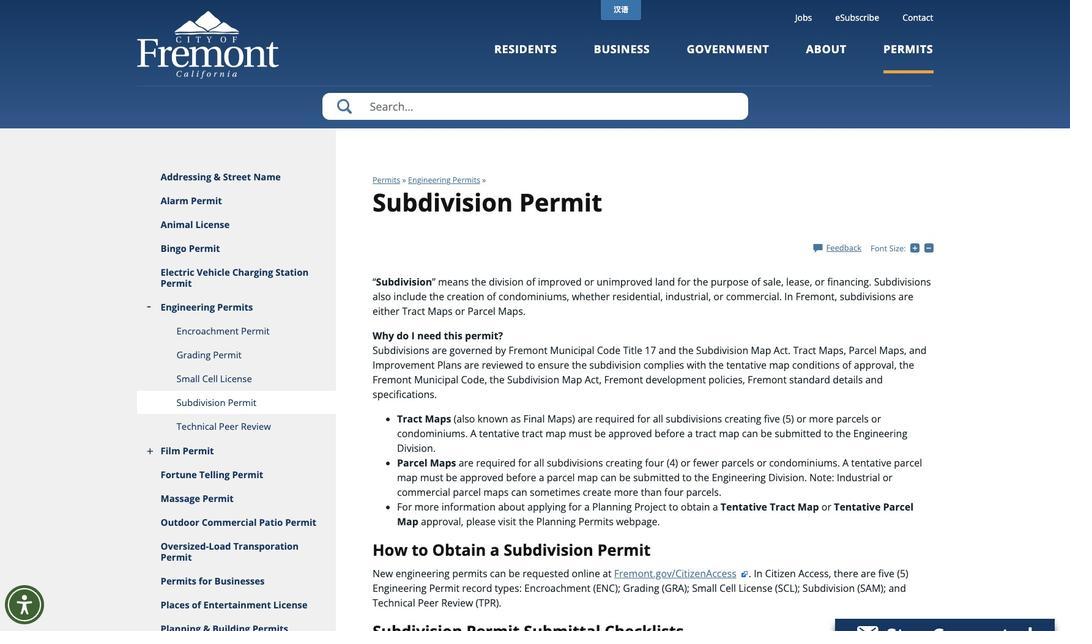 Task type: vqa. For each thing, say whether or not it's contained in the screenshot.
Subdivisions to the top
yes



Task type: locate. For each thing, give the bounding box(es) containing it.
for left businesses
[[199, 575, 212, 588]]

parcel inside why do i need this permit? subdivisions are governed by fremont municipal code title 17 and the subdivision map act.  tract maps, parcel maps, and improvement plans are reviewed to ensure the subdivision complies with the tentative map conditions of approval, the fremont municipal code, the subdivision map act, fremont development policies, fremont standard details and specifications.
[[849, 344, 877, 357]]

0 vertical spatial creating
[[725, 412, 762, 426]]

permit inside film permit 'link'
[[183, 445, 214, 457]]

in right '.'
[[754, 567, 763, 581]]

more down commercial
[[415, 501, 439, 514]]

1 vertical spatial cell
[[720, 582, 736, 595]]

tentative
[[721, 501, 767, 514], [834, 501, 881, 514]]

condominiums. inside the "are required for all subdivisions creating four (4) or fewer parcels or condominiums. a tentative parcel map must be approved before a parcel map can be submitted to the engineering division. note:  industrial or commercial parcel maps can sometimes create more than four parcels."
[[769, 456, 840, 470]]

" means the division of improved or unimproved land for the purpose of sale, lease, or financing. subdivisions also include the creation of condominiums, whether residential, industrial, or commercial. in fremont, subdivisions are either tract maps or parcel maps.
[[373, 275, 931, 318]]

1 vertical spatial tentative
[[479, 427, 520, 441]]

1 horizontal spatial submitted
[[775, 427, 822, 441]]

1 horizontal spatial technical
[[373, 596, 415, 610]]

0 horizontal spatial subdivisions
[[373, 344, 430, 357]]

0 horizontal spatial tract
[[522, 427, 543, 441]]

0 vertical spatial (5)
[[783, 412, 794, 426]]

1 horizontal spatial approval,
[[854, 359, 897, 372]]

1 horizontal spatial municipal
[[550, 344, 595, 357]]

approved inside the "are required for all subdivisions creating four (4) or fewer parcels or condominiums. a tentative parcel map must be approved before a parcel map can be submitted to the engineering division. note:  industrial or commercial parcel maps can sometimes create more than four parcels."
[[460, 471, 504, 485]]

" subdivision
[[373, 275, 432, 289]]

review inside . in citizen access, there are five (5) engineering permit record types: encroachment (enc); grading (gra); small cell license (scl); subdivision (sam); and technical peer review (tpr).
[[441, 596, 473, 610]]

four left (4) on the right bottom of page
[[645, 456, 664, 470]]

0 horizontal spatial technical
[[177, 420, 217, 433]]

government link
[[687, 42, 770, 73]]

0 vertical spatial parcels
[[836, 412, 869, 426]]

maps up commercial
[[430, 456, 456, 470]]

more inside (also known as final maps) are required for all subdivisions creating five (5) or more parcels or condominiums.  a tentative tract map must be approved before a tract map can be submitted to the engineering division.
[[809, 412, 834, 426]]

of down division
[[487, 290, 496, 303]]

contact link
[[903, 12, 934, 23]]

subdivisions down development
[[666, 412, 722, 426]]

need
[[417, 329, 442, 343]]

1 vertical spatial submitted
[[633, 471, 680, 485]]

for up the industrial,
[[678, 275, 691, 289]]

map left act,
[[562, 373, 582, 387]]

0 vertical spatial in
[[785, 290, 793, 303]]

title
[[623, 344, 643, 357]]

addressing
[[161, 171, 211, 183]]

all inside (also known as final maps) are required for all subdivisions creating five (5) or more parcels or condominiums.  a tentative tract map must be approved before a tract map can be submitted to the engineering division.
[[653, 412, 663, 426]]

1 horizontal spatial cell
[[720, 582, 736, 595]]

cell down grading permit
[[202, 373, 218, 385]]

0 vertical spatial all
[[653, 412, 663, 426]]

fremont right by
[[509, 344, 548, 357]]

of up details
[[843, 359, 852, 372]]

subdivisions inside (also known as final maps) are required for all subdivisions creating five (5) or more parcels or condominiums.  a tentative tract map must be approved before a tract map can be submitted to the engineering division.
[[666, 412, 722, 426]]

1 vertical spatial four
[[665, 486, 684, 499]]

0 vertical spatial approval,
[[854, 359, 897, 372]]

before up the maps
[[506, 471, 536, 485]]

include
[[394, 290, 427, 303]]

approved up the maps
[[460, 471, 504, 485]]

cell
[[202, 373, 218, 385], [720, 582, 736, 595]]

0 horizontal spatial five
[[764, 412, 780, 426]]

subdivisions inside the "are required for all subdivisions creating four (4) or fewer parcels or condominiums. a tentative parcel map must be approved before a parcel map can be submitted to the engineering division. note:  industrial or commercial parcel maps can sometimes create more than four parcels."
[[547, 456, 603, 470]]

division. inside (also known as final maps) are required for all subdivisions creating five (5) or more parcels or condominiums.  a tentative tract map must be approved before a tract map can be submitted to the engineering division.
[[397, 442, 436, 455]]

1 vertical spatial parcel
[[547, 471, 575, 485]]

license right entertainment
[[273, 599, 308, 611]]

fortune telling permit link
[[137, 463, 336, 487]]

0 horizontal spatial peer
[[219, 420, 239, 433]]

0 vertical spatial maps
[[428, 305, 453, 318]]

are inside (also known as final maps) are required for all subdivisions creating five (5) or more parcels or condominiums.  a tentative tract map must be approved before a tract map can be submitted to the engineering division.
[[578, 412, 593, 426]]

permits link left »
[[373, 175, 400, 185]]

permit inside grading permit link
[[213, 349, 242, 361]]

creating down policies,
[[725, 412, 762, 426]]

1 vertical spatial grading
[[623, 582, 660, 595]]

parcel maps
[[397, 456, 456, 470]]

more
[[809, 412, 834, 426], [614, 486, 639, 499], [415, 501, 439, 514]]

name
[[253, 171, 281, 183]]

0 vertical spatial review
[[241, 420, 271, 433]]

a inside the "are required for all subdivisions creating four (4) or fewer parcels or condominiums. a tentative parcel map must be approved before a parcel map can be submitted to the engineering division. note:  industrial or commercial parcel maps can sometimes create more than four parcels."
[[843, 456, 849, 470]]

fremont down 'act.'
[[748, 373, 787, 387]]

1 tract from the left
[[522, 427, 543, 441]]

1 horizontal spatial tentative
[[834, 501, 881, 514]]

in down lease,
[[785, 290, 793, 303]]

why do i need this permit? subdivisions are governed by fremont municipal code title 17 and the subdivision map act.  tract maps, parcel maps, and improvement plans are reviewed to ensure the subdivision complies with the tentative map conditions of approval, the fremont municipal code, the subdivision map act, fremont development policies, fremont standard details and specifications.
[[373, 329, 927, 401]]

grading right (enc);
[[623, 582, 660, 595]]

code
[[597, 344, 621, 357]]

1 horizontal spatial planning
[[592, 501, 632, 514]]

0 horizontal spatial division.
[[397, 442, 436, 455]]

with
[[687, 359, 706, 372]]

0 horizontal spatial all
[[534, 456, 544, 470]]

1 vertical spatial a
[[843, 456, 849, 470]]

tentative up policies,
[[727, 359, 767, 372]]

1 vertical spatial encroachment
[[525, 582, 591, 595]]

at
[[603, 567, 612, 581]]

approval, up details
[[854, 359, 897, 372]]

0 vertical spatial more
[[809, 412, 834, 426]]

permits link down 'contact'
[[884, 42, 934, 73]]

municipal
[[550, 344, 595, 357], [414, 373, 459, 387]]

1 horizontal spatial division.
[[769, 471, 807, 485]]

about
[[806, 42, 847, 56]]

permits
[[884, 42, 934, 56], [373, 175, 400, 185], [453, 175, 480, 185], [217, 301, 253, 313], [579, 515, 614, 529], [161, 575, 196, 588]]

a down create
[[584, 501, 590, 514]]

subdivisions down size:
[[874, 275, 931, 289]]

map down "for"
[[397, 515, 419, 529]]

review down the 'subdivision permit' link
[[241, 420, 271, 433]]

five inside (also known as final maps) are required for all subdivisions creating five (5) or more parcels or condominiums.  a tentative tract map must be approved before a tract map can be submitted to the engineering division.
[[764, 412, 780, 426]]

subdivisions
[[840, 290, 896, 303], [666, 412, 722, 426], [547, 456, 603, 470]]

and inside . in citizen access, there are five (5) engineering permit record types: encroachment (enc); grading (gra); small cell license (scl); subdivision (sam); and technical peer review (tpr).
[[889, 582, 906, 595]]

1 vertical spatial subdivisions
[[666, 412, 722, 426]]

for up sometimes
[[518, 456, 531, 470]]

technical down new
[[373, 596, 415, 610]]

to left ensure
[[526, 359, 535, 372]]

more down standard at the bottom of page
[[809, 412, 834, 426]]

grading permit link
[[137, 343, 336, 367]]

fremont.gov/citizenaccess link
[[614, 567, 749, 581]]

small down grading permit
[[177, 373, 200, 385]]

1 vertical spatial five
[[879, 567, 895, 581]]

required inside (also known as final maps) are required for all subdivisions creating five (5) or more parcels or condominiums.  a tentative tract map must be approved before a tract map can be submitted to the engineering division.
[[595, 412, 635, 426]]

0 vertical spatial submitted
[[775, 427, 822, 441]]

planning down create
[[592, 501, 632, 514]]

can down policies,
[[742, 427, 758, 441]]

engineering up "industrial"
[[854, 427, 908, 441]]

business
[[594, 42, 650, 56]]

(4)
[[667, 456, 678, 470]]

tentative up "industrial"
[[851, 456, 892, 470]]

technical up film permit
[[177, 420, 217, 433]]

encroachment inside . in citizen access, there are five (5) engineering permit record types: encroachment (enc); grading (gra); small cell license (scl); subdivision (sam); and technical peer review (tpr).
[[525, 582, 591, 595]]

(5) inside (also known as final maps) are required for all subdivisions creating five (5) or more parcels or condominiums.  a tentative tract map must be approved before a tract map can be submitted to the engineering division.
[[783, 412, 794, 426]]

commercial.
[[726, 290, 782, 303]]

permit
[[519, 185, 602, 219], [191, 195, 222, 207], [189, 242, 220, 255], [161, 277, 192, 289], [241, 325, 270, 337], [213, 349, 242, 361], [228, 397, 256, 409], [183, 445, 214, 457], [232, 469, 263, 481], [203, 493, 234, 505], [285, 517, 316, 529], [598, 540, 651, 561], [161, 551, 192, 564], [429, 582, 460, 595]]

1 vertical spatial before
[[506, 471, 536, 485]]

(5) down standard at the bottom of page
[[783, 412, 794, 426]]

alarm
[[161, 195, 189, 207]]

permit inside the massage permit 'link'
[[203, 493, 234, 505]]

0 vertical spatial subdivisions
[[840, 290, 896, 303]]

for
[[397, 501, 412, 514]]

1 vertical spatial approval,
[[421, 515, 464, 529]]

creating inside (also known as final maps) are required for all subdivisions creating five (5) or more parcels or condominiums.  a tentative tract map must be approved before a tract map can be submitted to the engineering division.
[[725, 412, 762, 426]]

can up types:
[[490, 567, 506, 581]]

1 horizontal spatial parcel
[[547, 471, 575, 485]]

1 horizontal spatial a
[[843, 456, 849, 470]]

2 vertical spatial tentative
[[851, 456, 892, 470]]

act,
[[585, 373, 602, 387]]

sometimes
[[530, 486, 580, 499]]

1 vertical spatial subdivisions
[[373, 344, 430, 357]]

to
[[526, 359, 535, 372], [824, 427, 834, 441], [683, 471, 692, 485], [669, 501, 678, 514], [412, 540, 428, 561]]

tract down final
[[522, 427, 543, 441]]

0 horizontal spatial tentative
[[479, 427, 520, 441]]

subdivisions down "financing."
[[840, 290, 896, 303]]

permit inside oversized-load transporation permit
[[161, 551, 192, 564]]

approval,
[[854, 359, 897, 372], [421, 515, 464, 529]]

are down size:
[[899, 290, 914, 303]]

Search text field
[[322, 93, 748, 120]]

parcels down details
[[836, 412, 869, 426]]

maps,
[[819, 344, 846, 357], [879, 344, 907, 357]]

for inside " means the division of improved or unimproved land for the purpose of sale, lease, or financing. subdivisions also include the creation of condominiums, whether residential, industrial, or commercial. in fremont, subdivisions are either tract maps or parcel maps.
[[678, 275, 691, 289]]

before up (4) on the right bottom of page
[[655, 427, 685, 441]]

map up commercial
[[397, 471, 418, 485]]

details
[[833, 373, 863, 387]]

tract up fewer
[[696, 427, 717, 441]]

subdivision permit link
[[137, 391, 336, 415]]

encroachment permit
[[177, 325, 270, 337]]

to up note:
[[824, 427, 834, 441]]

(enc);
[[593, 582, 621, 595]]

0 vertical spatial must
[[569, 427, 592, 441]]

2 maps, from the left
[[879, 344, 907, 357]]

to inside why do i need this permit? subdivisions are governed by fremont municipal code title 17 and the subdivision map act.  tract maps, parcel maps, and improvement plans are reviewed to ensure the subdivision complies with the tentative map conditions of approval, the fremont municipal code, the subdivision map act, fremont development policies, fremont standard details and specifications.
[[526, 359, 535, 372]]

tentative inside the "are required for all subdivisions creating four (4) or fewer parcels or condominiums. a tentative parcel map must be approved before a parcel map can be submitted to the engineering division. note:  industrial or commercial parcel maps can sometimes create more than four parcels."
[[851, 456, 892, 470]]

for inside (also known as final maps) are required for all subdivisions creating five (5) or more parcels or condominiums.  a tentative tract map must be approved before a tract map can be submitted to the engineering division.
[[637, 412, 651, 426]]

tentative down known
[[479, 427, 520, 441]]

planning down applying
[[536, 515, 576, 529]]

0 horizontal spatial before
[[506, 471, 536, 485]]

1 horizontal spatial approved
[[609, 427, 652, 441]]

1 horizontal spatial small
[[692, 582, 717, 595]]

1 vertical spatial technical
[[373, 596, 415, 610]]

0 horizontal spatial condominiums.
[[397, 427, 468, 441]]

1 vertical spatial must
[[420, 471, 443, 485]]

vehicle
[[197, 266, 230, 278]]

the inside the "are required for all subdivisions creating four (4) or fewer parcels or condominiums. a tentative parcel map must be approved before a parcel map can be submitted to the engineering division. note:  industrial or commercial parcel maps can sometimes create more than four parcels."
[[694, 471, 709, 485]]

four right than
[[665, 486, 684, 499]]

1 horizontal spatial (5)
[[897, 567, 909, 581]]

0 horizontal spatial approval,
[[421, 515, 464, 529]]

1 vertical spatial maps
[[425, 412, 451, 426]]

(gra);
[[662, 582, 690, 595]]

by
[[495, 344, 506, 357]]

all up sometimes
[[534, 456, 544, 470]]

a inside (also known as final maps) are required for all subdivisions creating five (5) or more parcels or condominiums.  a tentative tract map must be approved before a tract map can be submitted to the engineering division.
[[471, 427, 477, 441]]

load
[[209, 540, 231, 553]]

1 horizontal spatial tract
[[696, 427, 717, 441]]

0 horizontal spatial review
[[241, 420, 271, 433]]

(sam);
[[858, 582, 886, 595]]

0 vertical spatial technical
[[177, 420, 217, 433]]

1 vertical spatial condominiums.
[[769, 456, 840, 470]]

tract maps
[[397, 412, 451, 426]]

either
[[373, 305, 400, 318]]

1 horizontal spatial creating
[[725, 412, 762, 426]]

five
[[764, 412, 780, 426], [879, 567, 895, 581]]

0 vertical spatial required
[[595, 412, 635, 426]]

0 horizontal spatial parcel
[[453, 486, 481, 499]]

condominiums. down tract maps
[[397, 427, 468, 441]]

online
[[572, 567, 600, 581]]

planning
[[592, 501, 632, 514], [536, 515, 576, 529]]

license
[[196, 218, 230, 231], [220, 373, 252, 385], [739, 582, 773, 595], [273, 599, 308, 611]]

1 maps, from the left
[[819, 344, 846, 357]]

map
[[769, 359, 790, 372], [546, 427, 566, 441], [719, 427, 740, 441], [397, 471, 418, 485], [578, 471, 598, 485]]

four
[[645, 456, 664, 470], [665, 486, 684, 499]]

maps for parcel
[[430, 456, 456, 470]]

new engineering permits can be requested online at fremont.gov/citizenaccess
[[373, 567, 737, 581]]

review
[[241, 420, 271, 433], [441, 596, 473, 610]]

1 vertical spatial creating
[[606, 456, 643, 470]]

1 horizontal spatial engineering permits link
[[408, 175, 480, 185]]

2 vertical spatial maps
[[430, 456, 456, 470]]

1 vertical spatial small
[[692, 582, 717, 595]]

(also
[[454, 412, 475, 426]]

parcels inside (also known as final maps) are required for all subdivisions creating five (5) or more parcels or condominiums.  a tentative tract map must be approved before a tract map can be submitted to the engineering division.
[[836, 412, 869, 426]]

condominiums.
[[397, 427, 468, 441], [769, 456, 840, 470]]

to up 'parcels.'
[[683, 471, 692, 485]]

1 horizontal spatial before
[[655, 427, 685, 441]]

division. left note:
[[769, 471, 807, 485]]

more up the for more information about applying for a planning project to obtain a tentative tract map or
[[614, 486, 639, 499]]

review down record
[[441, 596, 473, 610]]

0 vertical spatial approved
[[609, 427, 652, 441]]

subdivisions inside why do i need this permit? subdivisions are governed by fremont municipal code title 17 and the subdivision map act.  tract maps, parcel maps, and improvement plans are reviewed to ensure the subdivision complies with the tentative map conditions of approval, the fremont municipal code, the subdivision map act, fremont development policies, fremont standard details and specifications.
[[373, 344, 430, 357]]

encroachment down new engineering permits can be requested online at fremont.gov/citizenaccess
[[525, 582, 591, 595]]

columnusercontrol3 main content
[[336, 129, 936, 632]]

map down 'act.'
[[769, 359, 790, 372]]

tract inside " means the division of improved or unimproved land for the purpose of sale, lease, or financing. subdivisions also include the creation of condominiums, whether residential, industrial, or commercial. in fremont, subdivisions are either tract maps or parcel maps.
[[402, 305, 425, 318]]

maps.
[[498, 305, 526, 318]]

0 horizontal spatial creating
[[606, 456, 643, 470]]

1 horizontal spatial subdivisions
[[874, 275, 931, 289]]

submitted inside (also known as final maps) are required for all subdivisions creating five (5) or more parcels or condominiums.  a tentative tract map must be approved before a tract map can be submitted to the engineering division.
[[775, 427, 822, 441]]

1 horizontal spatial five
[[879, 567, 895, 581]]

1 horizontal spatial more
[[614, 486, 639, 499]]

engineering right »
[[408, 175, 451, 185]]

parcels right fewer
[[722, 456, 754, 470]]

division. up parcel maps
[[397, 442, 436, 455]]

fremont down improvement
[[373, 373, 412, 387]]

permit inside encroachment permit link
[[241, 325, 270, 337]]

1 vertical spatial parcels
[[722, 456, 754, 470]]

maps
[[484, 486, 509, 499]]

for down development
[[637, 412, 651, 426]]

1 horizontal spatial tentative
[[727, 359, 767, 372]]

of right the places in the left bottom of the page
[[192, 599, 201, 611]]

permit inside fortune telling permit link
[[232, 469, 263, 481]]

all
[[653, 412, 663, 426], [534, 456, 544, 470]]

tentative inside why do i need this permit? subdivisions are governed by fremont municipal code title 17 and the subdivision map act.  tract maps, parcel maps, and improvement plans are reviewed to ensure the subdivision complies with the tentative map conditions of approval, the fremont municipal code, the subdivision map act, fremont development policies, fremont standard details and specifications.
[[727, 359, 767, 372]]

0 horizontal spatial must
[[420, 471, 443, 485]]

encroachment
[[177, 325, 239, 337], [525, 582, 591, 595]]

create
[[583, 486, 612, 499]]

0 horizontal spatial engineering permits link
[[137, 296, 336, 319]]

small
[[177, 373, 200, 385], [692, 582, 717, 595]]

are required for all subdivisions creating four (4) or fewer parcels or condominiums. a tentative parcel map must be approved before a parcel map can be submitted to the engineering division. note:  industrial or commercial parcel maps can sometimes create more than four parcels.
[[397, 456, 922, 499]]

submitted up note:
[[775, 427, 822, 441]]

map down note:
[[798, 501, 819, 514]]

cell inside . in citizen access, there are five (5) engineering permit record types: encroachment (enc); grading (gra); small cell license (scl); subdivision (sam); and technical peer review (tpr).
[[720, 582, 736, 595]]

encroachment down 'engineering permits' at the top left
[[177, 325, 239, 337]]

business link
[[594, 42, 650, 73]]

permit inside the 'subdivision permit' link
[[228, 397, 256, 409]]

engineering permits link up encroachment permit
[[137, 296, 336, 319]]

tract inside why do i need this permit? subdivisions are governed by fremont municipal code title 17 and the subdivision map act.  tract maps, parcel maps, and improvement plans are reviewed to ensure the subdivision complies with the tentative map conditions of approval, the fremont municipal code, the subdivision map act, fremont development policies, fremont standard details and specifications.
[[793, 344, 816, 357]]

1 vertical spatial review
[[441, 596, 473, 610]]

required inside the "are required for all subdivisions creating four (4) or fewer parcels or condominiums. a tentative parcel map must be approved before a parcel map can be submitted to the engineering division. note:  industrial or commercial parcel maps can sometimes create more than four parcels."
[[476, 456, 516, 470]]

1 horizontal spatial encroachment
[[525, 582, 591, 595]]

1 vertical spatial planning
[[536, 515, 576, 529]]

required up the maps
[[476, 456, 516, 470]]

tract
[[402, 305, 425, 318], [793, 344, 816, 357], [397, 412, 423, 426], [770, 501, 795, 514]]

parcel inside "tentative parcel map"
[[883, 501, 914, 514]]

fortune telling permit
[[161, 469, 263, 481]]

0 horizontal spatial grading
[[177, 349, 211, 361]]

condominiums. up note:
[[769, 456, 840, 470]]

1 vertical spatial in
[[754, 567, 763, 581]]

0 vertical spatial a
[[471, 427, 477, 441]]

obtain
[[432, 540, 486, 561]]

are up (sam);
[[861, 567, 876, 581]]

engineering
[[396, 567, 450, 581]]

0 horizontal spatial municipal
[[414, 373, 459, 387]]

1 vertical spatial permits link
[[373, 175, 400, 185]]

project
[[635, 501, 667, 514]]

1 horizontal spatial parcels
[[836, 412, 869, 426]]

&
[[214, 171, 221, 183]]

2 horizontal spatial subdivisions
[[840, 290, 896, 303]]

1 vertical spatial more
[[614, 486, 639, 499]]

(5) right there
[[897, 567, 909, 581]]

before inside the "are required for all subdivisions creating four (4) or fewer parcels or condominiums. a tentative parcel map must be approved before a parcel map can be submitted to the engineering division. note:  industrial or commercial parcel maps can sometimes create more than four parcels."
[[506, 471, 536, 485]]

(tpr).
[[476, 596, 502, 610]]

access,
[[799, 567, 832, 581]]

peer down the 'subdivision permit' link
[[219, 420, 239, 433]]

1 tentative from the left
[[721, 501, 767, 514]]

are right maps)
[[578, 412, 593, 426]]

1 vertical spatial division.
[[769, 471, 807, 485]]

addressing & street name link
[[137, 165, 336, 189]]

cell down fremont.gov/citizenaccess link on the right bottom of page
[[720, 582, 736, 595]]

map inside "tentative parcel map"
[[397, 515, 419, 529]]

all down development
[[653, 412, 663, 426]]

a up sometimes
[[539, 471, 544, 485]]

subdivisions
[[874, 275, 931, 289], [373, 344, 430, 357]]

0 vertical spatial cell
[[202, 373, 218, 385]]

map left 'act.'
[[751, 344, 771, 357]]

a down 'parcels.'
[[713, 501, 718, 514]]

this
[[444, 329, 463, 343]]

permits link
[[884, 42, 934, 73], [373, 175, 400, 185]]

creating
[[725, 412, 762, 426], [606, 456, 643, 470]]

0 horizontal spatial in
[[754, 567, 763, 581]]

grading up small cell license
[[177, 349, 211, 361]]

to inside (also known as final maps) are required for all subdivisions creating five (5) or more parcels or condominiums.  a tentative tract map must be approved before a tract map can be submitted to the engineering division.
[[824, 427, 834, 441]]

engineering inside . in citizen access, there are five (5) engineering permit record types: encroachment (enc); grading (gra); small cell license (scl); subdivision (sam); and technical peer review (tpr).
[[373, 582, 427, 595]]

0 horizontal spatial approved
[[460, 471, 504, 485]]

approval, down information on the bottom left of the page
[[421, 515, 464, 529]]

financing.
[[828, 275, 872, 289]]

a
[[688, 427, 693, 441], [539, 471, 544, 485], [584, 501, 590, 514], [713, 501, 718, 514], [490, 540, 500, 561]]

engineering
[[408, 175, 451, 185], [161, 301, 215, 313], [854, 427, 908, 441], [712, 471, 766, 485], [373, 582, 427, 595]]

0 horizontal spatial maps,
[[819, 344, 846, 357]]

engineering permits link right »
[[408, 175, 480, 185]]

for down sometimes
[[569, 501, 582, 514]]

are inside . in citizen access, there are five (5) engineering permit record types: encroachment (enc); grading (gra); small cell license (scl); subdivision (sam); and technical peer review (tpr).
[[861, 567, 876, 581]]

oversized-load transporation permit link
[[137, 535, 336, 570]]

there
[[834, 567, 859, 581]]

tentative down "industrial"
[[834, 501, 881, 514]]

maps left (also
[[425, 412, 451, 426]]

0 vertical spatial division.
[[397, 442, 436, 455]]

maps inside " means the division of improved or unimproved land for the purpose of sale, lease, or financing. subdivisions also include the creation of condominiums, whether residential, industrial, or commercial. in fremont, subdivisions are either tract maps or parcel maps.
[[428, 305, 453, 318]]

0 horizontal spatial submitted
[[633, 471, 680, 485]]

businesses
[[215, 575, 265, 588]]

2 tentative from the left
[[834, 501, 881, 514]]

subdivisions up sometimes
[[547, 456, 603, 470]]

new
[[373, 567, 393, 581]]

known
[[478, 412, 508, 426]]

0 vertical spatial small
[[177, 373, 200, 385]]

entertainment
[[203, 599, 271, 611]]

subdivisions inside " means the division of improved or unimproved land for the purpose of sale, lease, or financing. subdivisions also include the creation of condominiums, whether residential, industrial, or commercial. in fremont, subdivisions are either tract maps or parcel maps.
[[874, 275, 931, 289]]

tentative inside "tentative parcel map"
[[834, 501, 881, 514]]

permit?
[[465, 329, 503, 343]]



Task type: describe. For each thing, give the bounding box(es) containing it.
license inside . in citizen access, there are five (5) engineering permit record types: encroachment (enc); grading (gra); small cell license (scl); subdivision (sam); and technical peer review (tpr).
[[739, 582, 773, 595]]

technical inside . in citizen access, there are five (5) engineering permit record types: encroachment (enc); grading (gra); small cell license (scl); subdivision (sam); and technical peer review (tpr).
[[373, 596, 415, 610]]

of up commercial.
[[752, 275, 761, 289]]

information
[[442, 501, 496, 514]]

residents link
[[494, 42, 557, 73]]

must inside the "are required for all subdivisions creating four (4) or fewer parcels or condominiums. a tentative parcel map must be approved before a parcel map can be submitted to the engineering division. note:  industrial or commercial parcel maps can sometimes create more than four parcels."
[[420, 471, 443, 485]]

outdoor
[[161, 517, 199, 529]]

esubscribe
[[836, 12, 879, 23]]

0 vertical spatial four
[[645, 456, 664, 470]]

creation
[[447, 290, 484, 303]]

are down governed in the left of the page
[[464, 359, 479, 372]]

+
[[920, 243, 924, 254]]

peer inside . in citizen access, there are five (5) engineering permit record types: encroachment (enc); grading (gra); small cell license (scl); subdivision (sam); and technical peer review (tpr).
[[418, 596, 439, 610]]

0 vertical spatial planning
[[592, 501, 632, 514]]

font size: link
[[871, 243, 906, 254]]

are inside " means the division of improved or unimproved land for the purpose of sale, lease, or financing. subdivisions also include the creation of condominiums, whether residential, industrial, or commercial. in fremont, subdivisions are either tract maps or parcel maps.
[[899, 290, 914, 303]]

bingo permit
[[161, 242, 220, 255]]

submitted inside the "are required for all subdivisions creating four (4) or fewer parcels or condominiums. a tentative parcel map must be approved before a parcel map can be submitted to the engineering division. note:  industrial or commercial parcel maps can sometimes create more than four parcels."
[[633, 471, 680, 485]]

why
[[373, 329, 394, 343]]

reviewed
[[482, 359, 523, 372]]

approved inside (also known as final maps) are required for all subdivisions creating five (5) or more parcels or condominiums.  a tentative tract map must be approved before a tract map can be submitted to the engineering division.
[[609, 427, 652, 441]]

subdivision permit
[[177, 397, 256, 409]]

17
[[645, 344, 656, 357]]

can up about
[[511, 486, 528, 499]]

0 horizontal spatial planning
[[536, 515, 576, 529]]

subdivision
[[590, 359, 641, 372]]

0 horizontal spatial permits link
[[373, 175, 400, 185]]

a inside the "are required for all subdivisions creating four (4) or fewer parcels or condominiums. a tentative parcel map must be approved before a parcel map can be submitted to the engineering division. note:  industrial or commercial parcel maps can sometimes create more than four parcels."
[[539, 471, 544, 485]]

plans
[[437, 359, 462, 372]]

purpose
[[711, 275, 749, 289]]

policies,
[[709, 373, 745, 387]]

0 vertical spatial peer
[[219, 420, 239, 433]]

improvement
[[373, 359, 435, 372]]

in inside . in citizen access, there are five (5) engineering permit record types: encroachment (enc); grading (gra); small cell license (scl); subdivision (sam); and technical peer review (tpr).
[[754, 567, 763, 581]]

about link
[[806, 42, 847, 73]]

parcels inside the "are required for all subdivisions creating four (4) or fewer parcels or condominiums. a tentative parcel map must be approved before a parcel map can be submitted to the engineering division. note:  industrial or commercial parcel maps can sometimes create more than four parcels."
[[722, 456, 754, 470]]

condominiums,
[[499, 290, 569, 303]]

2 horizontal spatial parcel
[[894, 456, 922, 470]]

about
[[498, 501, 525, 514]]

- link
[[924, 243, 936, 254]]

for inside the "are required for all subdivisions creating four (4) or fewer parcels or condominiums. a tentative parcel map must be approved before a parcel map can be submitted to the engineering division. note:  industrial or commercial parcel maps can sometimes create more than four parcels."
[[518, 456, 531, 470]]

governed
[[450, 344, 493, 357]]

standard
[[789, 373, 831, 387]]

more inside the "are required for all subdivisions creating four (4) or fewer parcels or condominiums. a tentative parcel map must be approved before a parcel map can be submitted to the engineering division. note:  industrial or commercial parcel maps can sometimes create more than four parcels."
[[614, 486, 639, 499]]

maps for tract
[[425, 412, 451, 426]]

of up condominiums,
[[526, 275, 536, 289]]

approval, inside why do i need this permit? subdivisions are governed by fremont municipal code title 17 and the subdivision map act.  tract maps, parcel maps, and improvement plans are reviewed to ensure the subdivision complies with the tentative map conditions of approval, the fremont municipal code, the subdivision map act, fremont development policies, fremont standard details and specifications.
[[854, 359, 897, 372]]

0 vertical spatial encroachment
[[177, 325, 239, 337]]

permit inside the electric vehicle charging station permit
[[161, 277, 192, 289]]

also
[[373, 290, 391, 303]]

parcel inside " means the division of improved or unimproved land for the purpose of sale, lease, or financing. subdivisions also include the creation of condominiums, whether residential, industrial, or commercial. in fremont, subdivisions are either tract maps or parcel maps.
[[468, 305, 496, 318]]

sale,
[[763, 275, 784, 289]]

of inside why do i need this permit? subdivisions are governed by fremont municipal code title 17 and the subdivision map act.  tract maps, parcel maps, and improvement plans are reviewed to ensure the subdivision complies with the tentative map conditions of approval, the fremont municipal code, the subdivision map act, fremont development policies, fremont standard details and specifications.
[[843, 359, 852, 372]]

condominiums. inside (also known as final maps) are required for all subdivisions creating five (5) or more parcels or condominiums.  a tentative tract map must be approved before a tract map can be submitted to the engineering division.
[[397, 427, 468, 441]]

license down grading permit link
[[220, 373, 252, 385]]

permit inside alarm permit link
[[191, 195, 222, 207]]

fremont.gov/citizenaccess
[[614, 567, 737, 581]]

a inside (also known as final maps) are required for all subdivisions creating five (5) or more parcels or condominiums.  a tentative tract map must be approved before a tract map can be submitted to the engineering division.
[[688, 427, 693, 441]]

size:
[[890, 243, 906, 254]]

font
[[871, 243, 887, 254]]

improved
[[538, 275, 582, 289]]

jobs link
[[795, 12, 812, 23]]

webpage.
[[616, 515, 660, 529]]

applying
[[528, 501, 566, 514]]

2 vertical spatial parcel
[[453, 486, 481, 499]]

(5) inside . in citizen access, there are five (5) engineering permit record types: encroachment (enc); grading (gra); small cell license (scl); subdivision (sam); and technical peer review (tpr).
[[897, 567, 909, 581]]

technical inside "technical peer review" link
[[177, 420, 217, 433]]

the inside (also known as final maps) are required for all subdivisions creating five (5) or more parcels or condominiums.  a tentative tract map must be approved before a tract map can be submitted to the engineering division.
[[836, 427, 851, 441]]

outdoor commercial patio permit
[[161, 517, 316, 529]]

industrial
[[837, 471, 880, 485]]

2 tract from the left
[[696, 427, 717, 441]]

engineering inside permits » engineering permits subdivision permit
[[408, 175, 451, 185]]

engineering inside the "are required for all subdivisions creating four (4) or fewer parcels or condominiums. a tentative parcel map must be approved before a parcel map can be submitted to the engineering division. note:  industrial or commercial parcel maps can sometimes create more than four parcels."
[[712, 471, 766, 485]]

1 vertical spatial engineering permits link
[[137, 296, 336, 319]]

grading permit
[[177, 349, 242, 361]]

division. inside the "are required for all subdivisions creating four (4) or fewer parcels or condominiums. a tentative parcel map must be approved before a parcel map can be submitted to the engineering division. note:  industrial or commercial parcel maps can sometimes create more than four parcels."
[[769, 471, 807, 485]]

permit inside . in citizen access, there are five (5) engineering permit record types: encroachment (enc); grading (gra); small cell license (scl); subdivision (sam); and technical peer review (tpr).
[[429, 582, 460, 595]]

0 vertical spatial grading
[[177, 349, 211, 361]]

animal license link
[[137, 213, 336, 237]]

creating inside the "are required for all subdivisions creating four (4) or fewer parcels or condominiums. a tentative parcel map must be approved before a parcel map can be submitted to the engineering division. note:  industrial or commercial parcel maps can sometimes create more than four parcels."
[[606, 456, 643, 470]]

commercial
[[397, 486, 450, 499]]

are inside the "are required for all subdivisions creating four (4) or fewer parcels or condominiums. a tentative parcel map must be approved before a parcel map can be submitted to the engineering division. note:  industrial or commercial parcel maps can sometimes create more than four parcels."
[[459, 456, 474, 470]]

technical peer review
[[177, 420, 271, 433]]

subdivisions inside " means the division of improved or unimproved land for the purpose of sale, lease, or financing. subdivisions also include the creation of condominiums, whether residential, industrial, or commercial. in fremont, subdivisions are either tract maps or parcel maps.
[[840, 290, 896, 303]]

license down alarm permit
[[196, 218, 230, 231]]

technical peer review link
[[137, 415, 336, 439]]

map up create
[[578, 471, 598, 485]]

transporation
[[233, 540, 299, 553]]

feedback
[[826, 242, 862, 253]]

must inside (also known as final maps) are required for all subdivisions creating five (5) or more parcels or condominiums.  a tentative tract map must be approved before a tract map can be submitted to the engineering division.
[[569, 427, 592, 441]]

types:
[[495, 582, 522, 595]]

in inside " means the division of improved or unimproved land for the purpose of sale, lease, or financing. subdivisions also include the creation of condominiums, whether residential, industrial, or commercial. in fremont, subdivisions are either tract maps or parcel maps.
[[785, 290, 793, 303]]

for inside permits for businesses link
[[199, 575, 212, 588]]

code,
[[461, 373, 487, 387]]

2 vertical spatial more
[[415, 501, 439, 514]]

electric vehicle charging station permit link
[[137, 261, 336, 296]]

1 vertical spatial municipal
[[414, 373, 459, 387]]

outdoor commercial patio permit link
[[137, 511, 336, 535]]

for more information about applying for a planning project to obtain a tentative tract map or
[[397, 501, 834, 514]]

can up create
[[601, 471, 617, 485]]

as
[[511, 412, 521, 426]]

means
[[438, 275, 469, 289]]

development
[[646, 373, 706, 387]]

subdivision inside permits » engineering permits subdivision permit
[[373, 185, 513, 219]]

permit inside bingo permit link
[[189, 242, 220, 255]]

are up plans
[[432, 344, 447, 357]]

encroachment permit link
[[137, 319, 336, 343]]

before inside (also known as final maps) are required for all subdivisions creating five (5) or more parcels or condominiums.  a tentative tract map must be approved before a tract map can be submitted to the engineering division.
[[655, 427, 685, 441]]

alarm permit link
[[137, 189, 336, 213]]

grading inside . in citizen access, there are five (5) engineering permit record types: encroachment (enc); grading (gra); small cell license (scl); subdivision (sam); and technical peer review (tpr).
[[623, 582, 660, 595]]

can inside (also known as final maps) are required for all subdivisions creating five (5) or more parcels or condominiums.  a tentative tract map must be approved before a tract map can be submitted to the engineering division.
[[742, 427, 758, 441]]

map inside why do i need this permit? subdivisions are governed by fremont municipal code title 17 and the subdivision map act.  tract maps, parcel maps, and improvement plans are reviewed to ensure the subdivision complies with the tentative map conditions of approval, the fremont municipal code, the subdivision map act, fremont development policies, fremont standard details and specifications.
[[769, 359, 790, 372]]

fremont down subdivision
[[604, 373, 643, 387]]

fewer
[[693, 456, 719, 470]]

0 vertical spatial engineering permits link
[[408, 175, 480, 185]]

to inside the "are required for all subdivisions creating four (4) or fewer parcels or condominiums. a tentative parcel map must be approved before a parcel map can be submitted to the engineering division. note:  industrial or commercial parcel maps can sometimes create more than four parcels."
[[683, 471, 692, 485]]

film
[[161, 445, 180, 457]]

0 horizontal spatial small
[[177, 373, 200, 385]]

subdivision inside . in citizen access, there are five (5) engineering permit record types: encroachment (enc); grading (gra); small cell license (scl); subdivision (sam); and technical peer review (tpr).
[[803, 582, 855, 595]]

places
[[161, 599, 189, 611]]

(scl);
[[775, 582, 800, 595]]

massage permit
[[161, 493, 234, 505]]

massage
[[161, 493, 200, 505]]

map down maps)
[[546, 427, 566, 441]]

whether
[[572, 290, 610, 303]]

a down visit
[[490, 540, 500, 561]]

addressing & street name
[[161, 171, 281, 183]]

small inside . in citizen access, there are five (5) engineering permit record types: encroachment (enc); grading (gra); small cell license (scl); subdivision (sam); and technical peer review (tpr).
[[692, 582, 717, 595]]

ensure
[[538, 359, 569, 372]]

act.
[[774, 344, 791, 357]]

. in citizen access, there are five (5) engineering permit record types: encroachment (enc); grading (gra); small cell license (scl); subdivision (sam); and technical peer review (tpr).
[[373, 567, 909, 610]]

please
[[466, 515, 496, 529]]

map down policies,
[[719, 427, 740, 441]]

specifications.
[[373, 388, 437, 401]]

permit inside outdoor commercial patio permit link
[[285, 517, 316, 529]]

"
[[432, 275, 436, 289]]

all inside the "are required for all subdivisions creating four (4) or fewer parcels or condominiums. a tentative parcel map must be approved before a parcel map can be submitted to the engineering division. note:  industrial or commercial parcel maps can sometimes create more than four parcels."
[[534, 456, 544, 470]]

maps)
[[548, 412, 575, 426]]

to up engineering
[[412, 540, 428, 561]]

permits » engineering permits subdivision permit
[[373, 175, 602, 219]]

1 horizontal spatial permits link
[[884, 42, 934, 73]]

five inside . in citizen access, there are five (5) engineering permit record types: encroachment (enc); grading (gra); small cell license (scl); subdivision (sam); and technical peer review (tpr).
[[879, 567, 895, 581]]

tentative inside (also known as final maps) are required for all subdivisions creating five (5) or more parcels or condominiums.  a tentative tract map must be approved before a tract map can be submitted to the engineering division.
[[479, 427, 520, 441]]

cell inside small cell license link
[[202, 373, 218, 385]]

film permit
[[161, 445, 214, 457]]

engineering down electric on the top
[[161, 301, 215, 313]]

stay connected image
[[835, 615, 1054, 632]]

to left obtain
[[669, 501, 678, 514]]

how to obtain a subdivision permit
[[373, 540, 651, 561]]

permit inside permits » engineering permits subdivision permit
[[519, 185, 602, 219]]

engineering inside (also known as final maps) are required for all subdivisions creating five (5) or more parcels or condominiums.  a tentative tract map must be approved before a tract map can be submitted to the engineering division.
[[854, 427, 908, 441]]

bingo permit link
[[137, 237, 336, 261]]

telling
[[199, 469, 230, 481]]

"
[[373, 275, 376, 289]]

places of entertainment license
[[161, 599, 308, 611]]

residents
[[494, 42, 557, 56]]

esubscribe link
[[836, 12, 879, 23]]



